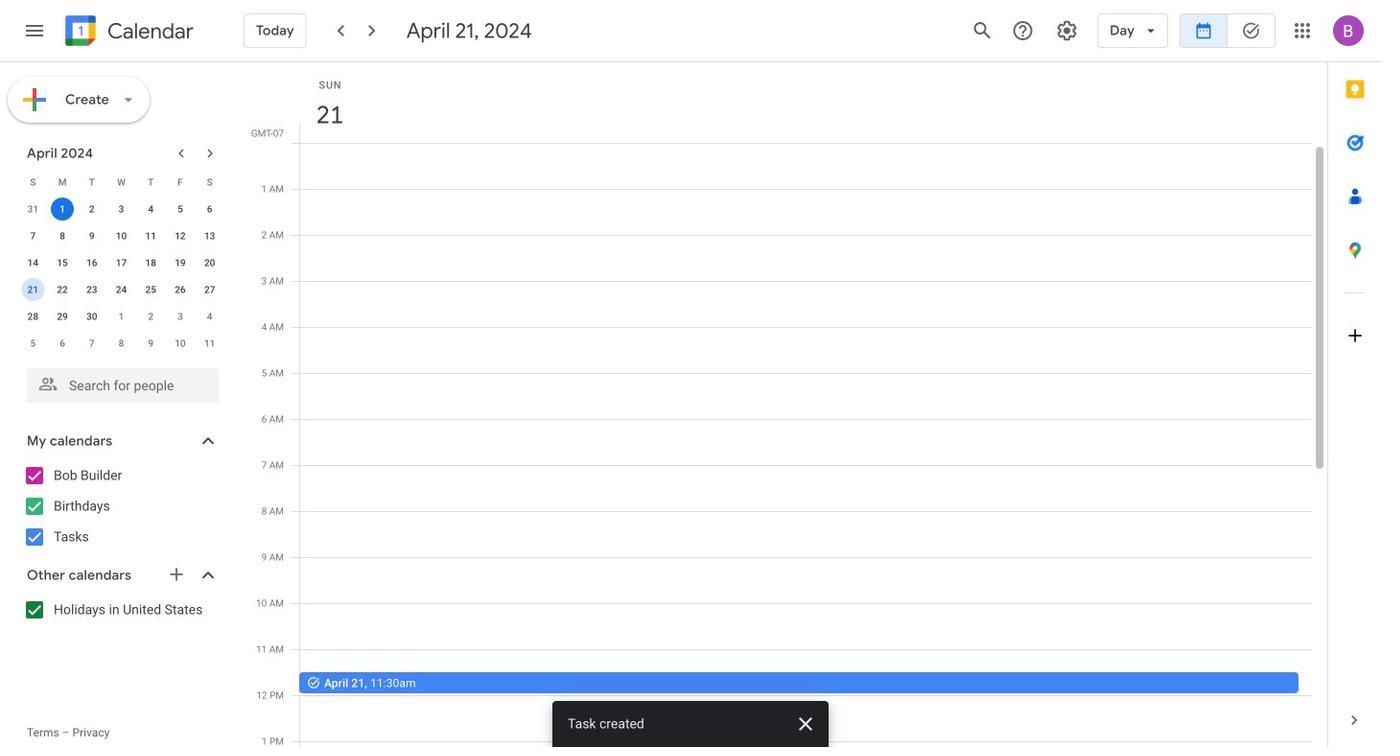 Task type: vqa. For each thing, say whether or not it's contained in the screenshot.
Modify
no



Task type: locate. For each thing, give the bounding box(es) containing it.
7 element
[[21, 225, 44, 248]]

28 element
[[21, 305, 44, 328]]

6 element
[[198, 198, 221, 221]]

grid
[[246, 62, 1328, 747]]

25 element
[[139, 278, 162, 301]]

may 4 element
[[198, 305, 221, 328]]

21 element
[[21, 278, 44, 301]]

27 element
[[198, 278, 221, 301]]

calendar element
[[61, 12, 194, 54]]

29 element
[[51, 305, 74, 328]]

20 element
[[198, 251, 221, 274]]

settings menu image
[[1056, 19, 1079, 42]]

my calendars list
[[4, 461, 238, 553]]

heading
[[104, 20, 194, 43]]

row
[[292, 143, 1313, 747], [18, 169, 225, 196], [18, 196, 225, 223], [18, 223, 225, 249], [18, 249, 225, 276], [18, 276, 225, 303], [18, 303, 225, 330], [18, 330, 225, 357]]

main drawer image
[[23, 19, 46, 42]]

may 6 element
[[51, 332, 74, 355]]

11 element
[[139, 225, 162, 248]]

heading inside calendar element
[[104, 20, 194, 43]]

row group
[[18, 196, 225, 357]]

tab list
[[1329, 62, 1382, 694]]

may 10 element
[[169, 332, 192, 355]]

april 2024 grid
[[18, 169, 225, 357]]

23 element
[[80, 278, 103, 301]]

4 element
[[139, 198, 162, 221]]

cell
[[299, 143, 1313, 747], [48, 196, 77, 223], [18, 276, 48, 303]]

None search field
[[0, 361, 238, 403]]

14 element
[[21, 251, 44, 274]]

13 element
[[198, 225, 221, 248]]

2 element
[[80, 198, 103, 221]]

12 element
[[169, 225, 192, 248]]

column header
[[299, 62, 1313, 143]]

add other calendars image
[[167, 565, 186, 584]]

24 element
[[110, 278, 133, 301]]

may 5 element
[[21, 332, 44, 355]]

1, today element
[[51, 198, 74, 221]]



Task type: describe. For each thing, give the bounding box(es) containing it.
18 element
[[139, 251, 162, 274]]

15 element
[[51, 251, 74, 274]]

may 7 element
[[80, 332, 103, 355]]

16 element
[[80, 251, 103, 274]]

10 element
[[110, 225, 133, 248]]

19 element
[[169, 251, 192, 274]]

30 element
[[80, 305, 103, 328]]

Search for people text field
[[38, 368, 207, 403]]

17 element
[[110, 251, 133, 274]]

may 2 element
[[139, 305, 162, 328]]

may 3 element
[[169, 305, 192, 328]]

9 element
[[80, 225, 103, 248]]

may 8 element
[[110, 332, 133, 355]]

march 31 element
[[21, 198, 44, 221]]

22 element
[[51, 278, 74, 301]]

may 9 element
[[139, 332, 162, 355]]

may 11 element
[[198, 332, 221, 355]]

3 element
[[110, 198, 133, 221]]

sunday, april 21 element
[[308, 93, 352, 137]]

26 element
[[169, 278, 192, 301]]

may 1 element
[[110, 305, 133, 328]]

5 element
[[169, 198, 192, 221]]

8 element
[[51, 225, 74, 248]]



